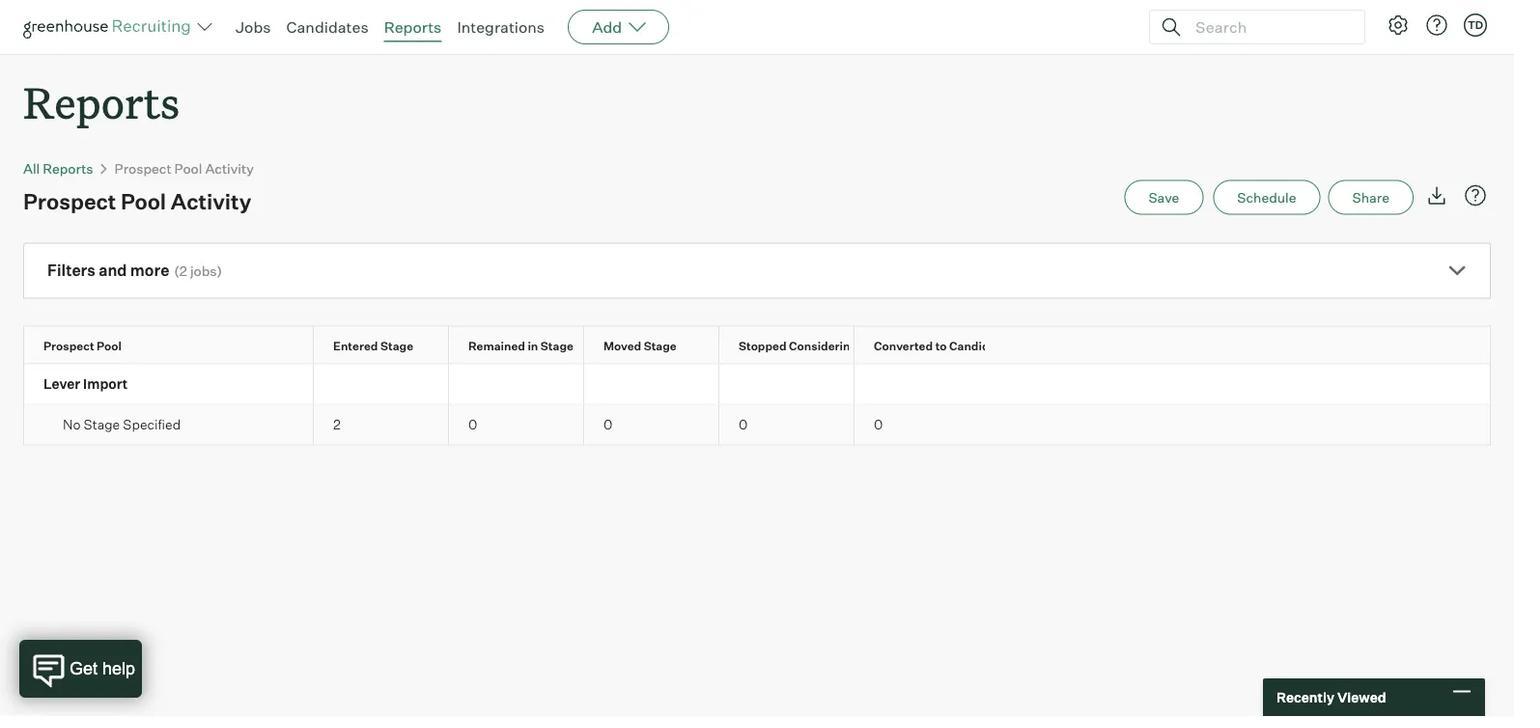 Task type: locate. For each thing, give the bounding box(es) containing it.
entered
[[333, 339, 378, 353]]

2 vertical spatial prospect
[[43, 339, 94, 353]]

stage inside 'row group'
[[84, 416, 120, 433]]

cell down "entered stage"
[[314, 365, 449, 404]]

reports right candidates link
[[384, 17, 442, 37]]

1 vertical spatial reports
[[23, 73, 180, 130]]

prospect up lever
[[43, 339, 94, 353]]

td button
[[1460, 10, 1491, 41]]

cell down stopped considering column header
[[720, 365, 855, 404]]

greenhouse recruiting image
[[23, 15, 197, 39]]

stage right 'in'
[[541, 339, 574, 353]]

stage right "no"
[[84, 416, 120, 433]]

row
[[24, 327, 1490, 364], [24, 405, 1490, 445]]

2 row from the top
[[24, 405, 1490, 445]]

stage for moved stage
[[644, 339, 677, 353]]

1 cell from the left
[[314, 365, 449, 404]]

row group
[[24, 405, 1490, 445]]

stage for no stage specified
[[84, 416, 120, 433]]

recently
[[1277, 690, 1335, 707]]

pool
[[174, 160, 202, 177], [121, 188, 166, 215], [97, 339, 121, 353]]

0 down converted
[[874, 416, 883, 433]]

reports
[[384, 17, 442, 37], [23, 73, 180, 130], [43, 160, 93, 177]]

grid
[[24, 327, 1490, 445]]

row containing prospect pool
[[24, 327, 1490, 364]]

remained in stage column header
[[449, 327, 601, 364]]

save and schedule this report to revisit it! element
[[1125, 180, 1213, 215]]

lever import row group
[[24, 365, 1490, 405]]

no
[[63, 416, 81, 433]]

row up lever import row
[[24, 327, 1490, 364]]

1 vertical spatial 2
[[333, 416, 341, 433]]

save button
[[1125, 180, 1204, 215]]

2 down entered
[[333, 416, 341, 433]]

cell down converted to candidate column header
[[855, 365, 990, 404]]

row group containing no stage specified
[[24, 405, 1490, 445]]

0
[[468, 416, 477, 433], [604, 416, 613, 433], [739, 416, 748, 433], [874, 416, 883, 433]]

and
[[99, 261, 127, 280]]

cell down the "remained in stage"
[[449, 365, 584, 404]]

0 down 'remained'
[[468, 416, 477, 433]]

0 horizontal spatial 2
[[180, 263, 187, 280]]

share button
[[1329, 180, 1414, 215]]

0 down the moved
[[604, 416, 613, 433]]

cell down "moved stage" column header on the left
[[584, 365, 720, 404]]

1 vertical spatial prospect
[[23, 188, 116, 215]]

add button
[[568, 10, 669, 44]]

moved stage
[[604, 339, 677, 353]]

1 vertical spatial row
[[24, 405, 1490, 445]]

0 vertical spatial pool
[[174, 160, 202, 177]]

remained
[[468, 339, 525, 353]]

0 vertical spatial prospect pool activity
[[115, 160, 254, 177]]

stage
[[380, 339, 413, 353], [541, 339, 574, 353], [644, 339, 677, 353], [84, 416, 120, 433]]

2 left the jobs
[[180, 263, 187, 280]]

0 down the lever import row group
[[739, 416, 748, 433]]

stopped considering
[[739, 339, 858, 353]]

lever import
[[43, 376, 128, 393]]

1 horizontal spatial 2
[[333, 416, 341, 433]]

row down lever import row
[[24, 405, 1490, 445]]

reports right all
[[43, 160, 93, 177]]

0 vertical spatial 2
[[180, 263, 187, 280]]

save
[[1149, 189, 1180, 206]]

2 vertical spatial reports
[[43, 160, 93, 177]]

2 vertical spatial pool
[[97, 339, 121, 353]]

integrations
[[457, 17, 545, 37]]

0 vertical spatial row
[[24, 327, 1490, 364]]

row containing no stage specified
[[24, 405, 1490, 445]]

5 cell from the left
[[855, 365, 990, 404]]

1 row from the top
[[24, 327, 1490, 364]]

reports down greenhouse recruiting image
[[23, 73, 180, 130]]

converted to candidate
[[874, 339, 1007, 353]]

to
[[936, 339, 947, 353]]

faq image
[[1464, 184, 1487, 207]]

reports link
[[384, 17, 442, 37]]

2 0 from the left
[[604, 416, 613, 433]]

grid containing lever import
[[24, 327, 1490, 445]]

download image
[[1426, 184, 1449, 207]]

4 cell from the left
[[720, 365, 855, 404]]

stage right entered
[[380, 339, 413, 353]]

converted
[[874, 339, 933, 353]]

schedule
[[1238, 189, 1297, 206]]

stage right the moved
[[644, 339, 677, 353]]

activity
[[205, 160, 254, 177], [171, 188, 251, 215]]

cell
[[314, 365, 449, 404], [449, 365, 584, 404], [584, 365, 720, 404], [720, 365, 855, 404], [855, 365, 990, 404]]

1 vertical spatial prospect pool activity
[[23, 188, 251, 215]]

share
[[1353, 189, 1390, 206]]

prospect
[[115, 160, 171, 177], [23, 188, 116, 215], [43, 339, 94, 353]]

prospect pool activity
[[115, 160, 254, 177], [23, 188, 251, 215]]

moved
[[604, 339, 641, 353]]

recently viewed
[[1277, 690, 1387, 707]]

prospect pool activity link
[[115, 160, 254, 177]]

row for grid containing lever import
[[24, 327, 1490, 364]]

prospect right all reports
[[115, 160, 171, 177]]

entered stage
[[333, 339, 413, 353]]

2 inside filters and more ( 2 jobs )
[[180, 263, 187, 280]]

prospect down all reports link
[[23, 188, 116, 215]]

schedule button
[[1213, 180, 1321, 215]]

lever import row
[[24, 365, 1490, 404]]

more
[[130, 261, 169, 280]]

1 0 from the left
[[468, 416, 477, 433]]

0 vertical spatial reports
[[384, 17, 442, 37]]

specified
[[123, 416, 181, 433]]

0 vertical spatial prospect
[[115, 160, 171, 177]]

2
[[180, 263, 187, 280], [333, 416, 341, 433]]

1 vertical spatial pool
[[121, 188, 166, 215]]



Task type: describe. For each thing, give the bounding box(es) containing it.
prospect pool
[[43, 339, 121, 353]]

0 vertical spatial activity
[[205, 160, 254, 177]]

all reports
[[23, 160, 93, 177]]

considering
[[789, 339, 858, 353]]

1 vertical spatial activity
[[171, 188, 251, 215]]

remained in stage
[[468, 339, 574, 353]]

viewed
[[1338, 690, 1387, 707]]

2 cell from the left
[[449, 365, 584, 404]]

2 inside row
[[333, 416, 341, 433]]

all reports link
[[23, 160, 93, 177]]

4 0 from the left
[[874, 416, 883, 433]]

filters and more ( 2 jobs )
[[47, 261, 222, 280]]

prospect pool column header
[[24, 327, 330, 364]]

moved stage column header
[[584, 327, 736, 364]]

jobs link
[[236, 17, 271, 37]]

in
[[528, 339, 538, 353]]

converted to candidate column header
[[855, 327, 1007, 364]]

stage for entered stage
[[380, 339, 413, 353]]

3 cell from the left
[[584, 365, 720, 404]]

(
[[174, 263, 180, 280]]

integrations link
[[457, 17, 545, 37]]

row for 'row group' containing no stage specified
[[24, 405, 1490, 445]]

stage inside column header
[[541, 339, 574, 353]]

Search text field
[[1191, 13, 1347, 41]]

candidate
[[949, 339, 1007, 353]]

pool inside "column header"
[[97, 339, 121, 353]]

candidates link
[[286, 17, 369, 37]]

lever
[[43, 376, 80, 393]]

no stage specified
[[63, 416, 181, 433]]

td button
[[1464, 14, 1487, 37]]

filters
[[47, 261, 95, 280]]

jobs
[[236, 17, 271, 37]]

candidates
[[286, 17, 369, 37]]

stopped considering column header
[[720, 327, 871, 364]]

import
[[83, 376, 128, 393]]

td
[[1468, 18, 1484, 31]]

add
[[592, 17, 622, 37]]

stopped
[[739, 339, 787, 353]]

all
[[23, 160, 40, 177]]

3 0 from the left
[[739, 416, 748, 433]]

configure image
[[1387, 14, 1410, 37]]

entered stage column header
[[314, 327, 466, 364]]

jobs
[[190, 263, 217, 280]]

)
[[217, 263, 222, 280]]

prospect inside "column header"
[[43, 339, 94, 353]]



Task type: vqa. For each thing, say whether or not it's contained in the screenshot.
FRANCISCO corresponding to Designer
no



